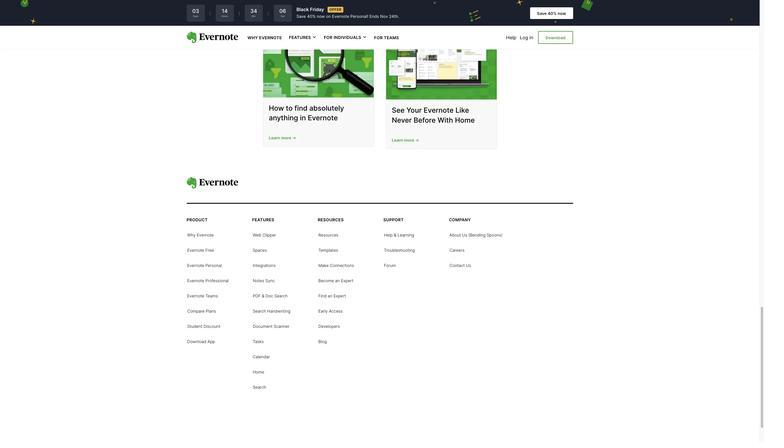 Task type: describe. For each thing, give the bounding box(es) containing it.
help & learning link
[[384, 232, 414, 238]]

3 : from the left
[[268, 10, 269, 16]]

see
[[392, 106, 405, 115]]

learn for how to find absolutely anything in evernote
[[269, 135, 280, 140]]

early access
[[319, 309, 343, 314]]

web clipper link
[[253, 232, 276, 238]]

student discount link
[[187, 323, 221, 329]]

connections
[[330, 263, 354, 268]]

black friday
[[297, 7, 324, 12]]

pdf & doc search link
[[253, 293, 288, 299]]

about
[[450, 233, 461, 238]]

contact us link
[[450, 263, 471, 268]]

make connections
[[319, 263, 354, 268]]

calendar
[[253, 355, 270, 359]]

learn more → for never
[[392, 138, 419, 143]]

early
[[319, 309, 328, 314]]

evernote inside see your evernote like never before with home
[[424, 106, 454, 115]]

search for search
[[253, 385, 266, 390]]

& for help
[[394, 233, 397, 238]]

06 sec
[[280, 8, 286, 18]]

→ for anything
[[292, 135, 296, 140]]

spoons)
[[487, 233, 503, 238]]

like
[[456, 106, 469, 115]]

why for evernote professional
[[187, 233, 196, 238]]

black
[[297, 7, 309, 12]]

developers link
[[319, 323, 340, 329]]

professional
[[206, 278, 229, 283]]

see your evernote like never before with home
[[392, 106, 475, 124]]

us for about
[[462, 233, 468, 238]]

about us (bending spoons)
[[450, 233, 503, 238]]

search handwriting link
[[253, 308, 291, 314]]

34
[[250, 8, 257, 14]]

tasks link
[[253, 339, 264, 345]]

save 40% now
[[537, 11, 566, 16]]

sec
[[281, 15, 285, 18]]

help for help & learning
[[384, 233, 393, 238]]

home link
[[253, 369, 264, 375]]

→ for never
[[416, 138, 419, 143]]

features button
[[289, 35, 317, 40]]

before
[[414, 116, 436, 124]]

discount
[[204, 324, 221, 329]]

evernote professional link
[[187, 278, 229, 284]]

why evernote link for for
[[248, 35, 282, 40]]

save for save 40% now on evernote personal! ends nov 24th.
[[297, 14, 306, 19]]

03 days
[[192, 8, 199, 18]]

how to find absolutely anything in evernote
[[269, 104, 344, 122]]

nov
[[380, 14, 388, 19]]

notes
[[253, 278, 264, 283]]

plans
[[206, 309, 216, 314]]

for for for individuals
[[324, 35, 333, 40]]

now for save 40% now
[[558, 11, 566, 16]]

download app
[[187, 339, 215, 344]]

why for for teams
[[248, 35, 258, 40]]

learning
[[398, 233, 414, 238]]

for teams link
[[374, 35, 399, 40]]

never
[[392, 116, 412, 124]]

become an expert link
[[319, 278, 354, 284]]

in inside how to find absolutely anything in evernote
[[300, 114, 306, 122]]

evernote teams link
[[187, 293, 218, 299]]

contact us
[[450, 263, 471, 268]]

access
[[329, 309, 343, 314]]

why evernote for for
[[248, 35, 282, 40]]

forum link
[[384, 263, 396, 268]]

log in
[[520, 35, 534, 40]]

notes sync link
[[253, 278, 275, 284]]

us for contact
[[466, 263, 471, 268]]

tasks
[[253, 339, 264, 344]]

evernote left free at the left
[[187, 248, 204, 253]]

search link
[[253, 384, 266, 390]]

download app link
[[187, 339, 215, 345]]

teams for for teams
[[384, 35, 399, 40]]

company
[[449, 217, 471, 222]]

search for search handwriting
[[253, 309, 266, 314]]

evernote down the offer
[[332, 14, 349, 19]]

now for save 40% now on evernote personal! ends nov 24th.
[[317, 14, 325, 19]]

clipper
[[263, 233, 276, 238]]

forum
[[384, 263, 396, 268]]

troubleshooting link
[[384, 247, 415, 253]]

compare
[[187, 309, 205, 314]]

spaces link
[[253, 247, 267, 253]]

templates link
[[319, 247, 338, 253]]

careers
[[450, 248, 465, 253]]

document
[[253, 324, 273, 329]]

03
[[192, 8, 199, 14]]

compare plans link
[[187, 308, 216, 314]]

34 min
[[250, 8, 257, 18]]

an for find
[[328, 294, 333, 299]]

about us (bending spoons) link
[[450, 232, 503, 238]]

developers
[[319, 324, 340, 329]]

40% for save 40% now
[[548, 11, 557, 16]]

expert for become an expert
[[341, 278, 354, 283]]

evernote teams
[[187, 294, 218, 299]]

integrations link
[[253, 263, 276, 268]]

individuals
[[334, 35, 361, 40]]

2 : from the left
[[239, 10, 240, 16]]

doc
[[266, 294, 273, 299]]

save 40% now link
[[530, 7, 573, 19]]

pdf & doc search
[[253, 294, 288, 299]]

product
[[187, 217, 208, 222]]



Task type: locate. For each thing, give the bounding box(es) containing it.
why evernote down min
[[248, 35, 282, 40]]

expert for find an expert
[[334, 294, 346, 299]]

learn more → for anything
[[269, 135, 296, 140]]

careers link
[[450, 247, 465, 253]]

how
[[269, 104, 284, 112]]

download down 'save 40% now'
[[546, 35, 566, 40]]

why evernote link for evernote
[[187, 232, 214, 238]]

1 horizontal spatial why evernote link
[[248, 35, 282, 40]]

why evernote link down min
[[248, 35, 282, 40]]

in down find at top left
[[300, 114, 306, 122]]

log
[[520, 35, 528, 40]]

teams up plans
[[206, 294, 218, 299]]

40% up the "download" link
[[548, 11, 557, 16]]

download for download app
[[187, 339, 206, 344]]

1 vertical spatial search
[[253, 309, 266, 314]]

help
[[507, 35, 517, 40], [384, 233, 393, 238]]

why evernote up evernote free link
[[187, 233, 214, 238]]

personal
[[206, 263, 222, 268]]

contact
[[450, 263, 465, 268]]

1 horizontal spatial features
[[289, 35, 311, 40]]

14 hours
[[222, 8, 228, 18]]

ends
[[370, 14, 379, 19]]

expert down the connections
[[341, 278, 354, 283]]

1 horizontal spatial for
[[374, 35, 383, 40]]

expert
[[341, 278, 354, 283], [334, 294, 346, 299]]

0 horizontal spatial blog image image
[[263, 18, 374, 98]]

why down product
[[187, 233, 196, 238]]

an for become
[[335, 278, 340, 283]]

now left on on the left of the page
[[317, 14, 325, 19]]

1 horizontal spatial an
[[335, 278, 340, 283]]

2 evernote logo image from the top
[[187, 177, 238, 189]]

1 vertical spatial home
[[253, 370, 264, 375]]

0 vertical spatial expert
[[341, 278, 354, 283]]

save down black
[[297, 14, 306, 19]]

0 horizontal spatial features
[[252, 217, 274, 222]]

0 horizontal spatial now
[[317, 14, 325, 19]]

app
[[208, 339, 215, 344]]

1 vertical spatial expert
[[334, 294, 346, 299]]

us right about
[[462, 233, 468, 238]]

why evernote
[[248, 35, 282, 40], [187, 233, 214, 238]]

more for anything
[[281, 135, 291, 140]]

1 horizontal spatial now
[[558, 11, 566, 16]]

40% for save 40% now on evernote personal! ends nov 24th.
[[307, 14, 316, 19]]

save up the "download" link
[[537, 11, 547, 16]]

an right find on the bottom left of the page
[[328, 294, 333, 299]]

learn more → down the anything
[[269, 135, 296, 140]]

for individuals button
[[324, 35, 367, 40]]

24th.
[[389, 14, 399, 19]]

evernote down absolutely
[[308, 114, 338, 122]]

40% down black friday
[[307, 14, 316, 19]]

resources link
[[319, 232, 339, 238]]

1 vertical spatial an
[[328, 294, 333, 299]]

templates
[[319, 248, 338, 253]]

1 horizontal spatial :
[[239, 10, 240, 16]]

in right 'log'
[[530, 35, 534, 40]]

help & learning
[[384, 233, 414, 238]]

save 40% now on evernote personal! ends nov 24th.
[[297, 14, 399, 19]]

search right doc
[[275, 294, 288, 299]]

evernote professional
[[187, 278, 229, 283]]

2 horizontal spatial :
[[268, 10, 269, 16]]

teams inside evernote teams link
[[206, 294, 218, 299]]

0 vertical spatial home
[[455, 116, 475, 124]]

help down support
[[384, 233, 393, 238]]

download left 'app'
[[187, 339, 206, 344]]

: left 06 sec
[[268, 10, 269, 16]]

download for download
[[546, 35, 566, 40]]

0 vertical spatial why evernote link
[[248, 35, 282, 40]]

learn more →
[[269, 135, 296, 140], [392, 138, 419, 143]]

for for for teams
[[374, 35, 383, 40]]

on
[[326, 14, 331, 19]]

0 vertical spatial why evernote
[[248, 35, 282, 40]]

0 horizontal spatial for
[[324, 35, 333, 40]]

web
[[253, 233, 261, 238]]

0 vertical spatial resources
[[318, 217, 344, 222]]

an right become
[[335, 278, 340, 283]]

for down ends
[[374, 35, 383, 40]]

your
[[407, 106, 422, 115]]

1 horizontal spatial learn
[[392, 138, 403, 143]]

why down min
[[248, 35, 258, 40]]

evernote down evernote free
[[187, 263, 204, 268]]

0 horizontal spatial 40%
[[307, 14, 316, 19]]

1 horizontal spatial why
[[248, 35, 258, 40]]

blog link
[[319, 339, 327, 345]]

1 evernote logo image from the top
[[187, 32, 238, 43]]

calendar link
[[253, 354, 270, 360]]

evernote inside how to find absolutely anything in evernote
[[308, 114, 338, 122]]

0 horizontal spatial why evernote
[[187, 233, 214, 238]]

0 vertical spatial download
[[546, 35, 566, 40]]

make
[[319, 263, 329, 268]]

resources up resources link
[[318, 217, 344, 222]]

0 horizontal spatial &
[[262, 294, 265, 299]]

1 horizontal spatial learn more →
[[392, 138, 419, 143]]

0 horizontal spatial save
[[297, 14, 306, 19]]

1 horizontal spatial home
[[455, 116, 475, 124]]

for inside button
[[324, 35, 333, 40]]

for individuals
[[324, 35, 361, 40]]

search
[[275, 294, 288, 299], [253, 309, 266, 314], [253, 385, 266, 390]]

1 vertical spatial features
[[252, 217, 274, 222]]

expert down become an expert on the left bottom of the page
[[334, 294, 346, 299]]

0 vertical spatial teams
[[384, 35, 399, 40]]

0 horizontal spatial learn more →
[[269, 135, 296, 140]]

now up the "download" link
[[558, 11, 566, 16]]

& left doc
[[262, 294, 265, 299]]

1 vertical spatial &
[[262, 294, 265, 299]]

features down black
[[289, 35, 311, 40]]

0 vertical spatial in
[[530, 35, 534, 40]]

early access link
[[319, 308, 343, 314]]

1 vertical spatial help
[[384, 233, 393, 238]]

web clipper
[[253, 233, 276, 238]]

offer
[[330, 7, 342, 12]]

evernote up evernote teams link
[[187, 278, 204, 283]]

us inside contact us link
[[466, 263, 471, 268]]

notes sync
[[253, 278, 275, 283]]

teams
[[384, 35, 399, 40], [206, 294, 218, 299]]

evernote personal link
[[187, 263, 222, 268]]

& left learning
[[394, 233, 397, 238]]

2 vertical spatial search
[[253, 385, 266, 390]]

log in link
[[520, 35, 534, 40]]

1 vertical spatial why evernote
[[187, 233, 214, 238]]

0 horizontal spatial →
[[292, 135, 296, 140]]

0 vertical spatial us
[[462, 233, 468, 238]]

student
[[187, 324, 202, 329]]

1 horizontal spatial in
[[530, 35, 534, 40]]

personal!
[[351, 14, 369, 19]]

hours
[[222, 15, 228, 18]]

0 horizontal spatial more
[[281, 135, 291, 140]]

0 horizontal spatial why
[[187, 233, 196, 238]]

0 horizontal spatial teams
[[206, 294, 218, 299]]

1 vertical spatial resources
[[319, 233, 339, 238]]

1 horizontal spatial blog image image
[[386, 20, 497, 100]]

1 horizontal spatial more
[[404, 138, 414, 143]]

0 vertical spatial evernote logo image
[[187, 32, 238, 43]]

06
[[280, 8, 286, 14]]

1 vertical spatial why
[[187, 233, 196, 238]]

1 horizontal spatial download
[[546, 35, 566, 40]]

0 vertical spatial features
[[289, 35, 311, 40]]

0 horizontal spatial :
[[210, 10, 211, 16]]

teams down 24th.
[[384, 35, 399, 40]]

in
[[530, 35, 534, 40], [300, 114, 306, 122]]

1 vertical spatial evernote logo image
[[187, 177, 238, 189]]

anything
[[269, 114, 298, 122]]

1 horizontal spatial save
[[537, 11, 547, 16]]

home
[[455, 116, 475, 124], [253, 370, 264, 375]]

us
[[462, 233, 468, 238], [466, 263, 471, 268]]

blog image image for evernote
[[386, 20, 497, 100]]

1 : from the left
[[210, 10, 211, 16]]

help for help
[[507, 35, 517, 40]]

40%
[[548, 11, 557, 16], [307, 14, 316, 19]]

learn down the anything
[[269, 135, 280, 140]]

learn
[[269, 135, 280, 140], [392, 138, 403, 143]]

home up 'search' link
[[253, 370, 264, 375]]

more down the anything
[[281, 135, 291, 140]]

0 vertical spatial search
[[275, 294, 288, 299]]

blog
[[319, 339, 327, 344]]

learn down never
[[392, 138, 403, 143]]

friday
[[310, 7, 324, 12]]

& for pdf
[[262, 294, 265, 299]]

find an expert
[[319, 294, 346, 299]]

save for save 40% now
[[537, 11, 547, 16]]

evernote personal
[[187, 263, 222, 268]]

1 horizontal spatial →
[[416, 138, 419, 143]]

0 horizontal spatial help
[[384, 233, 393, 238]]

resources up templates link
[[319, 233, 339, 238]]

0 vertical spatial help
[[507, 35, 517, 40]]

learn for see your evernote like never before with home
[[392, 138, 403, 143]]

become an expert
[[319, 278, 354, 283]]

evernote up evernote free link
[[197, 233, 214, 238]]

sync
[[266, 278, 275, 283]]

student discount
[[187, 324, 221, 329]]

search down the pdf
[[253, 309, 266, 314]]

download
[[546, 35, 566, 40], [187, 339, 206, 344]]

0 vertical spatial an
[[335, 278, 340, 283]]

troubleshooting
[[384, 248, 415, 253]]

more down never
[[404, 138, 414, 143]]

compare plans
[[187, 309, 216, 314]]

learn more → down never
[[392, 138, 419, 143]]

0 horizontal spatial home
[[253, 370, 264, 375]]

home inside see your evernote like never before with home
[[455, 116, 475, 124]]

find
[[295, 104, 308, 112]]

1 vertical spatial us
[[466, 263, 471, 268]]

features inside button
[[289, 35, 311, 40]]

evernote down sec
[[259, 35, 282, 40]]

→
[[292, 135, 296, 140], [416, 138, 419, 143]]

become
[[319, 278, 334, 283]]

: left 34 min
[[239, 10, 240, 16]]

teams inside the for teams link
[[384, 35, 399, 40]]

1 horizontal spatial 40%
[[548, 11, 557, 16]]

1 vertical spatial why evernote link
[[187, 232, 214, 238]]

home down the like
[[455, 116, 475, 124]]

0 horizontal spatial download
[[187, 339, 206, 344]]

0 vertical spatial &
[[394, 233, 397, 238]]

teams for evernote teams
[[206, 294, 218, 299]]

for left individuals
[[324, 35, 333, 40]]

spaces
[[253, 248, 267, 253]]

evernote up with
[[424, 106, 454, 115]]

1 vertical spatial in
[[300, 114, 306, 122]]

1 horizontal spatial help
[[507, 35, 517, 40]]

0 vertical spatial why
[[248, 35, 258, 40]]

: left 14 hours
[[210, 10, 211, 16]]

help left 'log'
[[507, 35, 517, 40]]

:
[[210, 10, 211, 16], [239, 10, 240, 16], [268, 10, 269, 16]]

why evernote link up evernote free link
[[187, 232, 214, 238]]

1 vertical spatial teams
[[206, 294, 218, 299]]

find
[[319, 294, 327, 299]]

help link
[[507, 35, 517, 40]]

to
[[286, 104, 293, 112]]

1 vertical spatial download
[[187, 339, 206, 344]]

features
[[289, 35, 311, 40], [252, 217, 274, 222]]

0 horizontal spatial why evernote link
[[187, 232, 214, 238]]

→ down before
[[416, 138, 419, 143]]

us right contact
[[466, 263, 471, 268]]

document scanner
[[253, 324, 290, 329]]

blog image image
[[263, 18, 374, 98], [386, 20, 497, 100]]

0 horizontal spatial an
[[328, 294, 333, 299]]

0 horizontal spatial in
[[300, 114, 306, 122]]

evernote up compare
[[187, 294, 204, 299]]

1 horizontal spatial teams
[[384, 35, 399, 40]]

0 horizontal spatial learn
[[269, 135, 280, 140]]

1 horizontal spatial &
[[394, 233, 397, 238]]

document scanner link
[[253, 323, 290, 329]]

search down the home link in the bottom left of the page
[[253, 385, 266, 390]]

blog image image for find
[[263, 18, 374, 98]]

why
[[248, 35, 258, 40], [187, 233, 196, 238]]

→ down the anything
[[292, 135, 296, 140]]

us inside about us (bending spoons) 'link'
[[462, 233, 468, 238]]

more for never
[[404, 138, 414, 143]]

evernote logo image
[[187, 32, 238, 43], [187, 177, 238, 189]]

14
[[222, 8, 228, 14]]

absolutely
[[310, 104, 344, 112]]

support
[[384, 217, 404, 222]]

why evernote for evernote
[[187, 233, 214, 238]]

features up web clipper link
[[252, 217, 274, 222]]

1 horizontal spatial why evernote
[[248, 35, 282, 40]]

for teams
[[374, 35, 399, 40]]



Task type: vqa. For each thing, say whether or not it's contained in the screenshot.
sign
no



